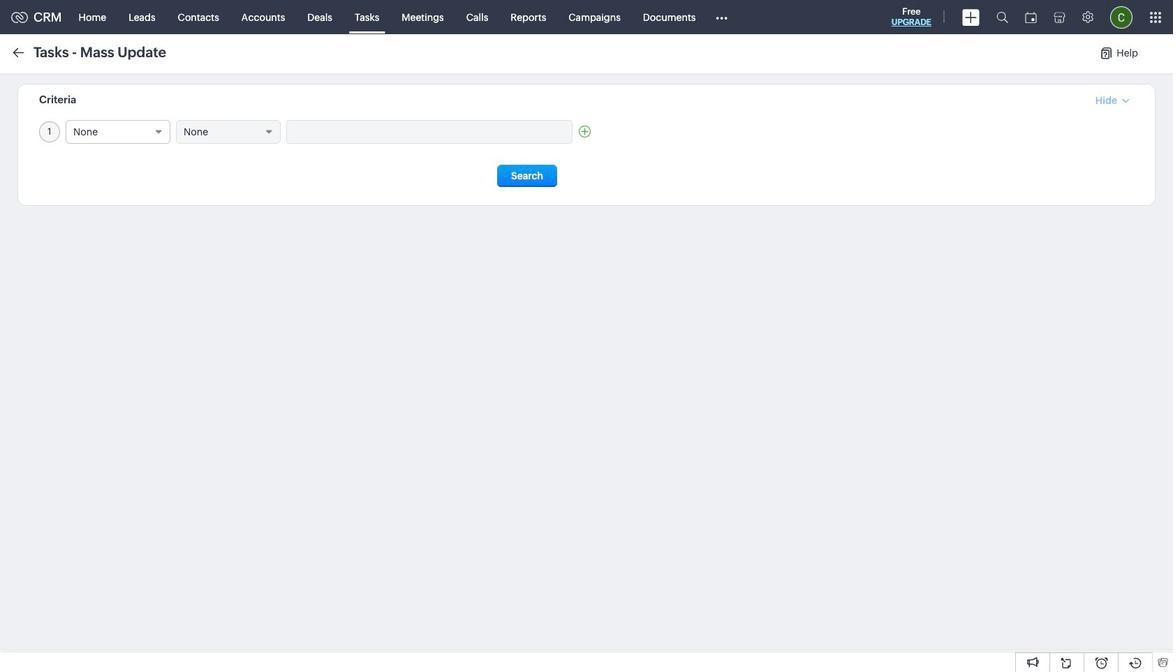 Task type: locate. For each thing, give the bounding box(es) containing it.
None text field
[[287, 121, 572, 143]]

create menu element
[[955, 0, 989, 34]]

logo image
[[11, 12, 28, 23]]

calendar image
[[1026, 12, 1038, 23]]

search element
[[989, 0, 1017, 34]]



Task type: describe. For each thing, give the bounding box(es) containing it.
profile image
[[1111, 6, 1133, 28]]

search image
[[997, 11, 1009, 23]]

create menu image
[[963, 9, 980, 26]]

Other Modules field
[[707, 6, 738, 28]]

profile element
[[1103, 0, 1142, 34]]



